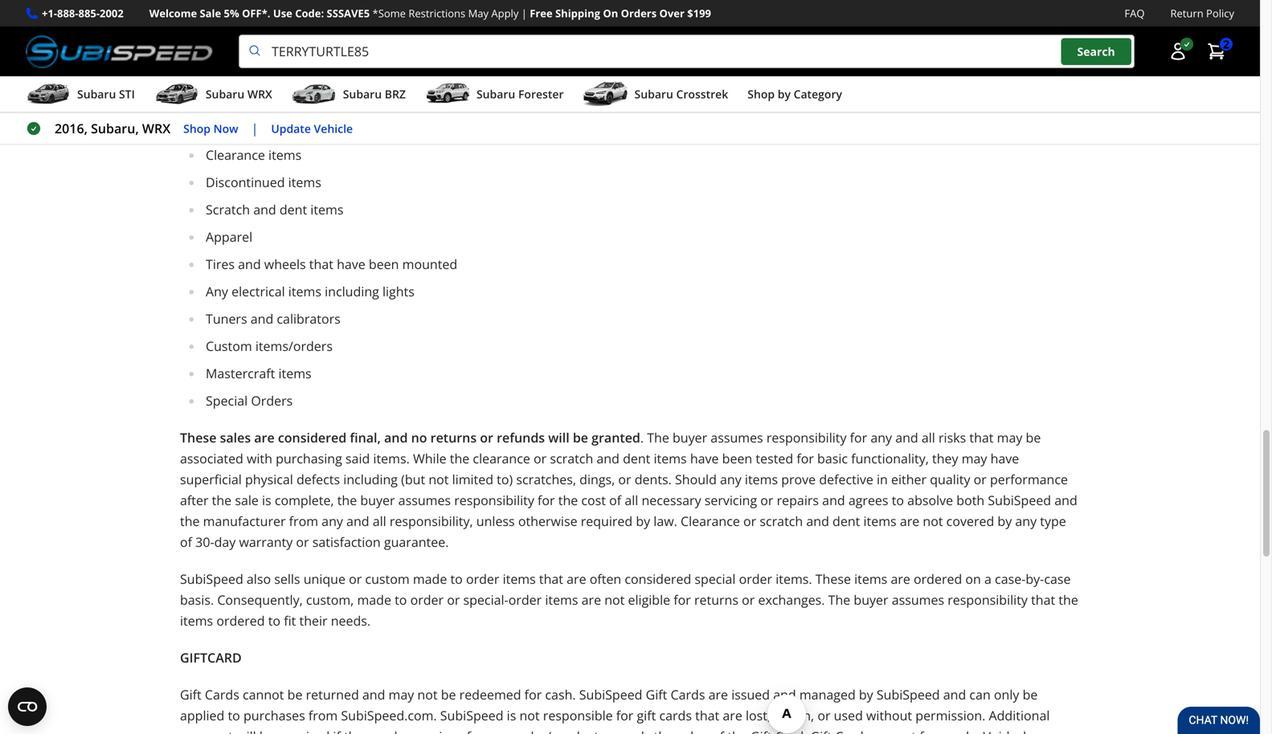 Task type: locate. For each thing, give the bounding box(es) containing it.
subaru up now
[[206, 87, 245, 102]]

subispeed down 'performance'
[[988, 492, 1051, 509]]

1 vertical spatial often
[[590, 571, 621, 588]]

limited left to:
[[725, 109, 766, 127]]

shop
[[748, 87, 775, 102], [183, 121, 211, 136]]

2 horizontal spatial may
[[997, 429, 1023, 447]]

1 horizontal spatial been
[[722, 450, 752, 467]]

been up lights
[[369, 256, 399, 273]]

1 horizontal spatial required
[[581, 513, 633, 530]]

that down otherwise
[[539, 571, 563, 588]]

dent down discontinued items
[[280, 201, 307, 218]]

not
[[398, 109, 418, 127], [701, 109, 722, 127], [429, 471, 449, 488], [923, 513, 943, 530], [605, 592, 625, 609], [417, 686, 438, 704], [520, 707, 540, 725], [896, 728, 916, 735]]

all left risks
[[922, 429, 935, 447]]

and down granted at the bottom of page
[[597, 450, 620, 467]]

subaru for subaru sti
[[77, 87, 116, 102]]

subaru for subaru brz
[[343, 87, 382, 102]]

type
[[1040, 513, 1066, 530]]

2 vertical spatial these
[[816, 571, 851, 588]]

1 vertical spatial made
[[357, 592, 391, 609]]

0 horizontal spatial eligible
[[422, 109, 464, 127]]

search input field
[[239, 35, 1135, 68]]

are
[[375, 109, 395, 127], [678, 109, 698, 127], [254, 429, 275, 447], [900, 513, 920, 530], [567, 571, 586, 588], [891, 571, 911, 588], [582, 592, 601, 609], [709, 686, 728, 704], [723, 707, 742, 725], [873, 728, 893, 735]]

2 horizontal spatial dent
[[833, 513, 860, 530]]

required down cost
[[581, 513, 633, 530]]

and up type
[[1055, 492, 1078, 509]]

items. inside ". the buyer assumes responsibility for any and all risks that may be associated with purchasing said items. while the clearance or scratch and dent items have been tested for basic functionality, they may have superficial physical defects including (but not limited to) scratches, dings, or dents. should any items prove defective in either quality or performance after the sale is complete, the buyer assumes responsibility for the cost of all necessary servicing or repairs and agrees to absolve both subispeed and the manufacturer from any and all responsibility, unless otherwise required by law. clearance or scratch and dent items are not covered by any type of 30-day warranty or satisfaction guarantee."
[[373, 450, 410, 467]]

cards up 'applied'
[[205, 686, 239, 704]]

responsibility up basic
[[767, 429, 847, 447]]

considered up purchasing
[[278, 429, 347, 447]]

1 vertical spatial ordered
[[216, 613, 265, 630]]

to inside "gift cards cannot be returned and may not be redeemed for cash. subispeed gift cards are issued and managed by subispeed and can only be applied to purchases from subispeed.com. subispeed is not responsible for gift cards that are lost, stolen, or used without permission. additional payment will be required if the purchase price of a new order/product exceeds the value of the gift card. gift cards are not for resale. void whe"
[[228, 707, 240, 725]]

exceeds
[[602, 728, 651, 735]]

1 horizontal spatial dent
[[623, 450, 651, 467]]

sti
[[119, 87, 135, 102]]

1 horizontal spatial |
[[521, 6, 527, 20]]

necessary
[[642, 492, 701, 509]]

0 horizontal spatial clearance
[[206, 146, 265, 164]]

a left new
[[474, 728, 482, 735]]

their
[[299, 613, 328, 630]]

free
[[530, 6, 553, 20]]

search
[[1077, 44, 1115, 59]]

1 vertical spatial is
[[507, 707, 516, 725]]

0 horizontal spatial required
[[278, 728, 330, 735]]

have up 'performance'
[[991, 450, 1019, 467]]

2 horizontal spatial buyer
[[854, 592, 889, 609]]

1 vertical spatial eligible
[[628, 592, 670, 609]]

or down managed
[[818, 707, 831, 725]]

often down cost
[[590, 571, 621, 588]]

by up to:
[[778, 87, 791, 102]]

any up functionality,
[[871, 429, 892, 447]]

a right on
[[985, 571, 992, 588]]

2 vertical spatial responsibility
[[948, 592, 1028, 609]]

subispeed logo image
[[26, 35, 213, 68]]

exchanges.
[[758, 592, 825, 609]]

1 horizontal spatial scratch
[[760, 513, 803, 530]]

or up clearance
[[480, 429, 493, 447]]

1 horizontal spatial wrx
[[247, 87, 272, 102]]

1 horizontal spatial is
[[507, 707, 516, 725]]

ordered left on
[[914, 571, 962, 588]]

1 vertical spatial the
[[828, 592, 851, 609]]

ordered down consequently,
[[216, 613, 265, 630]]

2 subaru from the left
[[206, 87, 245, 102]]

subaru brz button
[[292, 80, 406, 112]]

or right dings, on the bottom of the page
[[618, 471, 631, 488]]

0 horizontal spatial scratch
[[550, 450, 593, 467]]

1 vertical spatial responsibility
[[454, 492, 534, 509]]

0 horizontal spatial ordered
[[216, 613, 265, 630]]

0 vertical spatial sells
[[282, 109, 308, 127]]

made down guarantee.
[[413, 571, 447, 588]]

be inside ". the buyer assumes responsibility for any and all risks that may be associated with purchasing said items. while the clearance or scratch and dent items have been tested for basic functionality, they may have superficial physical defects including (but not limited to) scratches, dings, or dents. should any items prove defective in either quality or performance after the sale is complete, the buyer assumes responsibility for the cost of all necessary servicing or repairs and agrees to absolve both subispeed and the manufacturer from any and all responsibility, unless otherwise required by law. clearance or scratch and dent items are not covered by any type of 30-day warranty or satisfaction guarantee."
[[1026, 429, 1041, 447]]

including down tires and wheels that have been mounted
[[325, 283, 379, 300]]

1 horizontal spatial ordered
[[914, 571, 962, 588]]

be down purchases
[[259, 728, 275, 735]]

of right cost
[[609, 492, 621, 509]]

5 subaru from the left
[[635, 87, 673, 102]]

responsible
[[543, 707, 613, 725]]

over
[[659, 6, 685, 20]]

purchases
[[244, 707, 305, 725]]

tested
[[756, 450, 793, 467]]

0 horizontal spatial refund
[[398, 35, 439, 53]]

of
[[609, 492, 621, 509], [180, 534, 192, 551], [459, 728, 471, 735], [712, 728, 724, 735]]

required left if
[[278, 728, 330, 735]]

2 vertical spatial assumes
[[892, 592, 944, 609]]

1 refund from the left
[[398, 35, 439, 53]]

returns up while
[[431, 429, 477, 447]]

+1-888-885-2002
[[42, 6, 124, 20]]

electrical
[[232, 283, 285, 300]]

shop inside shop now link
[[183, 121, 211, 136]]

the down case
[[1059, 592, 1078, 609]]

0 vertical spatial required
[[581, 513, 633, 530]]

subaru left sti
[[77, 87, 116, 102]]

0 vertical spatial ordered
[[914, 571, 962, 588]]

buyer
[[673, 429, 707, 447], [360, 492, 395, 509], [854, 592, 889, 609]]

eligible inside subispeed also sells unique or custom made to order items that are often considered special order items. these items are ordered on a case-by-case basis. consequently, custom, made to order or special-order items are not eligible for returns or exchanges. the buyer assumes responsibility that the items ordered to fit their needs.
[[628, 592, 670, 609]]

will right refunds
[[548, 429, 570, 447]]

wrx down a subaru wrx thumbnail image
[[142, 120, 171, 137]]

1 vertical spatial these
[[180, 429, 217, 447]]

responsibility,
[[390, 513, 473, 530]]

1 vertical spatial limited
[[452, 471, 494, 488]]

0 vertical spatial limited
[[725, 109, 766, 127]]

often down subaru wrx
[[247, 109, 278, 127]]

dent
[[280, 201, 307, 218], [623, 450, 651, 467], [833, 513, 860, 530]]

1 horizontal spatial assumes
[[711, 429, 763, 447]]

1 vertical spatial dent
[[623, 450, 651, 467]]

welcome sale 5% off*. use code: sssave5 *some restrictions may apply | free shipping on orders over $199
[[149, 6, 711, 20]]

subaru inside dropdown button
[[77, 87, 116, 102]]

and
[[253, 201, 276, 218], [238, 256, 261, 273], [251, 310, 273, 328], [384, 429, 408, 447], [896, 429, 918, 447], [597, 450, 620, 467], [822, 492, 845, 509], [1055, 492, 1078, 509], [346, 513, 369, 530], [806, 513, 829, 530], [362, 686, 385, 704], [773, 686, 796, 704], [943, 686, 966, 704]]

0 horizontal spatial responsibility
[[454, 492, 534, 509]]

1 horizontal spatial orders
[[621, 6, 657, 20]]

often
[[247, 109, 278, 127], [590, 571, 621, 588]]

shop left now
[[183, 121, 211, 136]]

mastercraft items
[[206, 365, 312, 382]]

redeemed
[[459, 686, 521, 704]]

shop for shop by category
[[748, 87, 775, 102]]

returns down special
[[694, 592, 739, 609]]

is
[[262, 492, 271, 509], [507, 707, 516, 725]]

0 vertical spatial made
[[413, 571, 447, 588]]

to)
[[497, 471, 513, 488]]

1 vertical spatial |
[[251, 120, 258, 137]]

purchasing
[[276, 450, 342, 467]]

2 vertical spatial may
[[389, 686, 414, 704]]

these up exchanges.
[[816, 571, 851, 588]]

from subispeed.com.
[[309, 707, 437, 725]]

0 vertical spatial the
[[647, 429, 669, 447]]

will
[[548, 429, 570, 447], [236, 728, 256, 735]]

0 horizontal spatial may
[[389, 686, 414, 704]]

0 vertical spatial considered
[[278, 429, 347, 447]]

buyer right exchanges.
[[854, 592, 889, 609]]

1 vertical spatial a
[[474, 728, 482, 735]]

policy,
[[545, 35, 583, 53]]

sale
[[200, 6, 221, 20]]

can
[[970, 686, 991, 704]]

a subaru crosstrek thumbnail image image
[[583, 82, 628, 106]]

functionality,
[[851, 450, 929, 467]]

the right .
[[647, 429, 669, 447]]

1 vertical spatial considered
[[625, 571, 691, 588]]

gift up gift
[[646, 686, 667, 704]]

1 vertical spatial will
[[236, 728, 256, 735]]

that inside ". the buyer assumes responsibility for any and all risks that may be associated with purchasing said items. while the clearance or scratch and dent items have been tested for basic functionality, they may have superficial physical defects including (but not limited to) scratches, dings, or dents. should any items prove defective in either quality or performance after the sale is complete, the buyer assumes responsibility for the cost of all necessary servicing or repairs and agrees to absolve both subispeed and the manufacturer from any and all responsibility, unless otherwise required by law. clearance or scratch and dent items are not covered by any type of 30-day warranty or satisfaction guarantee."
[[970, 429, 994, 447]]

0 horizontal spatial assumes
[[398, 492, 451, 509]]

2 horizontal spatial responsibility
[[948, 592, 1028, 609]]

shop now link
[[183, 120, 238, 138]]

responsibility down on
[[948, 592, 1028, 609]]

1 horizontal spatial shop
[[748, 87, 775, 102]]

return
[[1171, 6, 1204, 20]]

and down defective on the right of page
[[822, 492, 845, 509]]

2 horizontal spatial cards
[[835, 728, 870, 735]]

new
[[485, 728, 510, 735]]

to up payment
[[228, 707, 240, 725]]

a subaru wrx thumbnail image image
[[154, 82, 199, 106]]

category
[[794, 87, 842, 102]]

custom
[[365, 571, 410, 588]]

responsibility up unless
[[454, 492, 534, 509]]

by-
[[1026, 571, 1044, 588]]

returnables
[[214, 72, 303, 90]]

wrx up update
[[247, 87, 272, 102]]

or left freight
[[442, 35, 455, 53]]

case-
[[995, 571, 1026, 588]]

issued
[[732, 686, 770, 704]]

orders right on
[[621, 6, 657, 20]]

satisfaction
[[312, 534, 381, 551]]

may up 'performance'
[[997, 429, 1023, 447]]

1 vertical spatial required
[[278, 728, 330, 735]]

4 subaru from the left
[[477, 87, 515, 102]]

1 horizontal spatial clearance
[[681, 513, 740, 530]]

or right the unique
[[349, 571, 362, 588]]

limited
[[725, 109, 766, 127], [452, 471, 494, 488]]

1 horizontal spatial buyer
[[673, 429, 707, 447]]

ordered
[[914, 571, 962, 588], [216, 613, 265, 630]]

2 vertical spatial buyer
[[854, 592, 889, 609]]

0 vertical spatial will
[[548, 429, 570, 447]]

physical
[[245, 471, 293, 488]]

scratch and dent items
[[206, 201, 344, 218]]

or up scratches,
[[534, 450, 547, 467]]

unless
[[476, 513, 515, 530]]

0 vertical spatial all
[[922, 429, 935, 447]]

gift up 'applied'
[[180, 686, 202, 704]]

servicing
[[705, 492, 757, 509]]

items. up exchanges.
[[776, 571, 812, 588]]

1 horizontal spatial the
[[828, 592, 851, 609]]

1 horizontal spatial may
[[962, 450, 987, 467]]

card.
[[776, 728, 807, 735]]

not inside subispeed also sells unique or custom made to order items that are often considered special order items. these items are ordered on a case-by-case basis. consequently, custom, made to order or special-order items are not eligible for returns or exchanges. the buyer assumes responsibility that the items ordered to fit their needs.
[[605, 592, 625, 609]]

subaru left brz
[[343, 87, 382, 102]]

1 vertical spatial clearance
[[681, 513, 740, 530]]

scratch
[[550, 450, 593, 467], [760, 513, 803, 530]]

0 vertical spatial items.
[[373, 450, 410, 467]]

in
[[877, 471, 888, 488]]

update vehicle
[[271, 121, 353, 136]]

3 subaru from the left
[[343, 87, 382, 102]]

returns inside subispeed also sells unique or custom made to order items that are often considered special order items. these items are ordered on a case-by-case basis. consequently, custom, made to order or special-order items are not eligible for returns or exchanges. the buyer assumes responsibility that the items ordered to fit their needs.
[[694, 592, 739, 609]]

0 horizontal spatial often
[[247, 109, 278, 127]]

1 horizontal spatial considered
[[625, 571, 691, 588]]

to left fit
[[268, 613, 281, 630]]

shop up to:
[[748, 87, 775, 102]]

1 subaru from the left
[[77, 87, 116, 102]]

1 vertical spatial shop
[[183, 121, 211, 136]]

fit
[[284, 613, 296, 630]]

information
[[238, 35, 309, 53]]

1 horizontal spatial eligible
[[628, 592, 670, 609]]

2 vertical spatial all
[[373, 513, 386, 530]]

from
[[289, 513, 318, 530]]

1 vertical spatial returns
[[694, 592, 739, 609]]

sells for also
[[274, 571, 300, 588]]

and up functionality,
[[896, 429, 918, 447]]

is right "sale"
[[262, 492, 271, 509]]

a inside "gift cards cannot be returned and may not be redeemed for cash. subispeed gift cards are issued and managed by subispeed and can only be applied to purchases from subispeed.com. subispeed is not responsible for gift cards that are lost, stolen, or used without permission. additional payment will be required if the purchase price of a new order/product exceeds the value of the gift card. gift cards are not for resale. void whe"
[[474, 728, 482, 735]]

return.
[[488, 109, 529, 127]]

mastercraft
[[206, 365, 275, 382]]

1 vertical spatial may
[[962, 450, 987, 467]]

subispeed up basis.
[[180, 571, 243, 588]]

on
[[603, 6, 618, 20]]

gift down lost,
[[751, 728, 772, 735]]

1 vertical spatial items.
[[776, 571, 812, 588]]

to down responsibility, in the bottom of the page
[[450, 571, 463, 588]]

1 horizontal spatial made
[[413, 571, 447, 588]]

been inside ". the buyer assumes responsibility for any and all risks that may be associated with purchasing said items. while the clearance or scratch and dent items have been tested for basic functionality, they may have superficial physical defects including (but not limited to) scratches, dings, or dents. should any items prove defective in either quality or performance after the sale is complete, the buyer assumes responsibility for the cost of all necessary servicing or repairs and agrees to absolve both subispeed and the manufacturer from any and all responsibility, unless otherwise required by law. clearance or scratch and dent items are not covered by any type of 30-day warranty or satisfaction guarantee."
[[722, 450, 752, 467]]

1 vertical spatial been
[[722, 450, 752, 467]]

dent down agrees
[[833, 513, 860, 530]]

these sales are considered final, and no returns or refunds will be granted
[[180, 429, 640, 447]]

items. inside subispeed also sells unique or custom made to order items that are often considered special order items. these items are ordered on a case-by-case basis. consequently, custom, made to order or special-order items are not eligible for returns or exchanges. the buyer assumes responsibility that the items ordered to fit their needs.
[[776, 571, 812, 588]]

0 horizontal spatial items.
[[373, 450, 410, 467]]

crosstrek
[[676, 87, 728, 102]]

that right risks
[[970, 429, 994, 447]]

including inside ". the buyer assumes responsibility for any and all risks that may be associated with purchasing said items. while the clearance or scratch and dent items have been tested for basic functionality, they may have superficial physical defects including (but not limited to) scratches, dings, or dents. should any items prove defective in either quality or performance after the sale is complete, the buyer assumes responsibility for the cost of all necessary servicing or repairs and agrees to absolve both subispeed and the manufacturer from any and all responsibility, unless otherwise required by law. clearance or scratch and dent items are not covered by any type of 30-day warranty or satisfaction guarantee."
[[343, 471, 398, 488]]

shop inside "shop by category" dropdown button
[[748, 87, 775, 102]]

by
[[778, 87, 791, 102], [636, 513, 650, 530], [998, 513, 1012, 530], [859, 686, 873, 704]]

subispeed also sells unique or custom made to order items that are often considered special order items. these items are ordered on a case-by-case basis. consequently, custom, made to order or special-order items are not eligible for returns or exchanges. the buyer assumes responsibility that the items ordered to fit their needs.
[[180, 571, 1078, 630]]

wrx inside dropdown button
[[247, 87, 272, 102]]

product
[[700, 35, 747, 53]]

dent down .
[[623, 450, 651, 467]]

been left the tested
[[722, 450, 752, 467]]

0 vertical spatial clearance
[[206, 146, 265, 164]]

button image
[[1169, 42, 1188, 61]]

0 vertical spatial assumes
[[711, 429, 763, 447]]

subaru for subaru crosstrek
[[635, 87, 673, 102]]

return policy
[[1171, 6, 1235, 20]]

1 vertical spatial buyer
[[360, 492, 395, 509]]

0 horizontal spatial shop
[[183, 121, 211, 136]]

and left no
[[384, 429, 408, 447]]

subaru up but
[[635, 87, 673, 102]]

may up the from subispeed.com.
[[389, 686, 414, 704]]

0 horizontal spatial made
[[357, 592, 391, 609]]

repairs
[[777, 492, 819, 509]]

0 vertical spatial may
[[997, 429, 1023, 447]]

include
[[608, 109, 651, 127]]

is up new
[[507, 707, 516, 725]]

the right while
[[450, 450, 470, 467]]

a inside subispeed also sells unique or custom made to order items that are often considered special order items. these items are ordered on a case-by-case basis. consequently, custom, made to order or special-order items are not eligible for returns or exchanges. the buyer assumes responsibility that the items ordered to fit their needs.
[[985, 571, 992, 588]]

buyer up should
[[673, 429, 707, 447]]

freight
[[458, 35, 498, 53]]

have up should
[[690, 450, 719, 467]]

2 button
[[1199, 35, 1235, 68]]

clearance down now
[[206, 146, 265, 164]]

special-
[[463, 592, 509, 609]]

lost,
[[746, 707, 771, 725]]

.
[[640, 429, 644, 447]]

or left repairs
[[761, 492, 774, 509]]

to inside ". the buyer assumes responsibility for any and all risks that may be associated with purchasing said items. while the clearance or scratch and dent items have been tested for basic functionality, they may have superficial physical defects including (but not limited to) scratches, dings, or dents. should any items prove defective in either quality or performance after the sale is complete, the buyer assumes responsibility for the cost of all necessary servicing or repairs and agrees to absolve both subispeed and the manufacturer from any and all responsibility, unless otherwise required by law. clearance or scratch and dent items are not covered by any type of 30-day warranty or satisfaction guarantee."
[[892, 492, 904, 509]]

including down said
[[343, 471, 398, 488]]

additional
[[989, 707, 1050, 725]]

permission.
[[916, 707, 986, 725]]

+1-888-885-2002 link
[[42, 5, 124, 22]]

order/product
[[513, 728, 599, 735]]

0 vertical spatial including
[[325, 283, 379, 300]]

or inside "gift cards cannot be returned and may not be redeemed for cash. subispeed gift cards are issued and managed by subispeed and can only be applied to purchases from subispeed.com. subispeed is not responsible for gift cards that are lost, stolen, or used without permission. additional payment will be required if the purchase price of a new order/product exceeds the value of the gift card. gift cards are not for resale. void whe"
[[818, 707, 831, 725]]

off*.
[[242, 6, 270, 20]]

sells inside subispeed also sells unique or custom made to order items that are often considered special order items. these items are ordered on a case-by-case basis. consequently, custom, made to order or special-order items are not eligible for returns or exchanges. the buyer assumes responsibility that the items ordered to fit their needs.
[[274, 571, 300, 588]]

subaru
[[77, 87, 116, 102], [206, 87, 245, 102], [343, 87, 382, 102], [477, 87, 515, 102], [635, 87, 673, 102]]

stolen,
[[774, 707, 814, 725]]

with
[[247, 450, 272, 467]]

0 horizontal spatial is
[[262, 492, 271, 509]]

including
[[325, 283, 379, 300], [343, 471, 398, 488]]

0 horizontal spatial been
[[369, 256, 399, 273]]

cards down used
[[835, 728, 870, 735]]

clearance down the servicing
[[681, 513, 740, 530]]

or up both
[[974, 471, 987, 488]]

subaru crosstrek
[[635, 87, 728, 102]]



Task type: describe. For each thing, give the bounding box(es) containing it.
subispeed down subaru wrx
[[180, 109, 243, 127]]

required inside "gift cards cannot be returned and may not be redeemed for cash. subispeed gift cards are issued and managed by subispeed and can only be applied to purchases from subispeed.com. subispeed is not responsible for gift cards that are lost, stolen, or used without permission. additional payment will be required if the purchase price of a new order/product exceeds the value of the gift card. gift cards are not for resale. void whe"
[[278, 728, 330, 735]]

1 vertical spatial wrx
[[142, 120, 171, 137]]

or left exchanges.
[[742, 592, 755, 609]]

subispeed up responsible
[[579, 686, 643, 704]]

faq
[[1125, 6, 1145, 20]]

if
[[333, 728, 341, 735]]

special
[[206, 392, 248, 410]]

and up the from subispeed.com.
[[362, 686, 385, 704]]

and up stolen, on the right of the page
[[773, 686, 796, 704]]

of left 30-
[[180, 534, 192, 551]]

responsibility inside subispeed also sells unique or custom made to order items that are often considered special order items. these items are ordered on a case-by-case basis. consequently, custom, made to order or special-order items are not eligible for returns or exchanges. the buyer assumes responsibility that the items ordered to fit their needs.
[[948, 592, 1028, 609]]

complete,
[[275, 492, 334, 509]]

0 vertical spatial been
[[369, 256, 399, 273]]

subispeed down "redeemed"
[[440, 707, 504, 725]]

and up electrical
[[238, 256, 261, 273]]

may
[[468, 6, 489, 20]]

subaru brz
[[343, 87, 406, 102]]

that down subaru brz at the top of page
[[347, 109, 372, 127]]

subispeed often sells items that are not eligible for return. these items include but are not limited to:
[[180, 109, 785, 127]]

be left granted at the bottom of page
[[573, 429, 588, 447]]

any left type
[[1015, 513, 1037, 530]]

update vehicle button
[[271, 120, 353, 138]]

the down cards
[[654, 728, 674, 735]]

any up 'satisfaction'
[[322, 513, 343, 530]]

prove
[[781, 471, 816, 488]]

defective
[[819, 471, 874, 488]]

restrictions
[[409, 6, 466, 20]]

0 vertical spatial often
[[247, 109, 278, 127]]

these inside subispeed also sells unique or custom made to order items that are often considered special order items. these items are ordered on a case-by-case basis. consequently, custom, made to order or special-order items are not eligible for returns or exchanges. the buyer assumes responsibility that the items ordered to fit their needs.
[[816, 571, 851, 588]]

and down repairs
[[806, 513, 829, 530]]

0 vertical spatial eligible
[[422, 109, 464, 127]]

by right covered
[[998, 513, 1012, 530]]

calibrators
[[277, 310, 341, 328]]

1 vertical spatial scratch
[[760, 513, 803, 530]]

subaru wrx button
[[154, 80, 272, 112]]

or down the servicing
[[743, 513, 756, 530]]

888-
[[57, 6, 78, 20]]

refunds
[[750, 35, 800, 53]]

1 horizontal spatial these
[[533, 109, 568, 127]]

on
[[966, 571, 981, 588]]

special orders
[[206, 392, 293, 410]]

and down discontinued items
[[253, 201, 276, 218]]

our
[[374, 35, 395, 53]]

subaru forester
[[477, 87, 564, 102]]

absolve
[[908, 492, 953, 509]]

0 horizontal spatial |
[[251, 120, 258, 137]]

1 horizontal spatial have
[[690, 450, 719, 467]]

2016,
[[55, 120, 88, 137]]

assumes inside subispeed also sells unique or custom made to order items that are often considered special order items. these items are ordered on a case-by-case basis. consequently, custom, made to order or special-order items are not eligible for returns or exchanges. the buyer assumes responsibility that the items ordered to fit their needs.
[[892, 592, 944, 609]]

the inside ". the buyer assumes responsibility for any and all risks that may be associated with purchasing said items. while the clearance or scratch and dent items have been tested for basic functionality, they may have superficial physical defects including (but not limited to) scratches, dings, or dents. should any items prove defective in either quality or performance after the sale is complete, the buyer assumes responsibility for the cost of all necessary servicing or repairs and agrees to absolve both subispeed and the manufacturer from any and all responsibility, unless otherwise required by law. clearance or scratch and dent items are not covered by any type of 30-day warranty or satisfaction guarantee."
[[647, 429, 669, 447]]

without
[[866, 707, 912, 725]]

subispeed inside ". the buyer assumes responsibility for any and all risks that may be associated with purchasing said items. while the clearance or scratch and dent items have been tested for basic functionality, they may have superficial physical defects including (but not limited to) scratches, dings, or dents. should any items prove defective in either quality or performance after the sale is complete, the buyer assumes responsibility for the cost of all necessary servicing or repairs and agrees to absolve both subispeed and the manufacturer from any and all responsibility, unless otherwise required by law. clearance or scratch and dent items are not covered by any type of 30-day warranty or satisfaction guarantee."
[[988, 492, 1051, 509]]

2002
[[100, 6, 124, 20]]

be up price
[[441, 686, 456, 704]]

subispeed inside subispeed also sells unique or custom made to order items that are often considered special order items. these items are ordered on a case-by-case basis. consequently, custom, made to order or special-order items are not eligible for returns or exchanges. the buyer assumes responsibility that the items ordered to fit their needs.
[[180, 571, 243, 588]]

2 vertical spatial dent
[[833, 513, 860, 530]]

for
[[180, 35, 200, 53]]

the down defects
[[337, 492, 357, 509]]

0 vertical spatial |
[[521, 6, 527, 20]]

gift right card.
[[811, 728, 832, 735]]

0 horizontal spatial considered
[[278, 429, 347, 447]]

shop now
[[183, 121, 238, 136]]

often inside subispeed also sells unique or custom made to order items that are often considered special order items. these items are ordered on a case-by-case basis. consequently, custom, made to order or special-order items are not eligible for returns or exchanges. the buyer assumes responsibility that the items ordered to fit their needs.
[[590, 571, 621, 588]]

case
[[1044, 571, 1071, 588]]

1 horizontal spatial cards
[[671, 686, 705, 704]]

2 refund from the left
[[501, 35, 542, 53]]

subaru for subaru forester
[[477, 87, 515, 102]]

1 horizontal spatial responsibility
[[767, 429, 847, 447]]

buyer inside subispeed also sells unique or custom made to order items that are often considered special order items. these items are ordered on a case-by-case basis. consequently, custom, made to order or special-order items are not eligible for returns or exchanges. the buyer assumes responsibility that the items ordered to fit their needs.
[[854, 592, 889, 609]]

basis.
[[180, 592, 214, 609]]

0 vertical spatial dent
[[280, 201, 307, 218]]

defects
[[297, 471, 340, 488]]

885-
[[78, 6, 100, 20]]

1 vertical spatial assumes
[[398, 492, 451, 509]]

covered
[[947, 513, 994, 530]]

tires and wheels that have been mounted
[[206, 256, 457, 273]]

0 horizontal spatial all
[[373, 513, 386, 530]]

0 vertical spatial orders
[[621, 6, 657, 20]]

tuners and calibrators
[[206, 310, 341, 328]]

or left special-
[[447, 592, 460, 609]]

are inside ". the buyer assumes responsibility for any and all risks that may be associated with purchasing said items. while the clearance or scratch and dent items have been tested for basic functionality, they may have superficial physical defects including (but not limited to) scratches, dings, or dents. should any items prove defective in either quality or performance after the sale is complete, the buyer assumes responsibility for the cost of all necessary servicing or repairs and agrees to absolve both subispeed and the manufacturer from any and all responsibility, unless otherwise required by law. clearance or scratch and dent items are not covered by any type of 30-day warranty or satisfaction guarantee."
[[900, 513, 920, 530]]

of right value
[[712, 728, 724, 735]]

below.
[[849, 35, 889, 53]]

sssave5
[[327, 6, 370, 20]]

any up the servicing
[[720, 471, 742, 488]]

0 vertical spatial buyer
[[673, 429, 707, 447]]

0 vertical spatial returns
[[431, 429, 477, 447]]

is inside ". the buyer assumes responsibility for any and all risks that may be associated with purchasing said items. while the clearance or scratch and dent items have been tested for basic functionality, they may have superficial physical defects including (but not limited to) scratches, dings, or dents. should any items prove defective in either quality or performance after the sale is complete, the buyer assumes responsibility for the cost of all necessary servicing or repairs and agrees to absolve both subispeed and the manufacturer from any and all responsibility, unless otherwise required by law. clearance or scratch and dent items are not covered by any type of 30-day warranty or satisfaction guarantee."
[[262, 492, 271, 509]]

0 horizontal spatial these
[[180, 429, 217, 447]]

limited inside ". the buyer assumes responsibility for any and all risks that may be associated with purchasing said items. while the clearance or scratch and dent items have been tested for basic functionality, they may have superficial physical defects including (but not limited to) scratches, dings, or dents. should any items prove defective in either quality or performance after the sale is complete, the buyer assumes responsibility for the cost of all necessary servicing or repairs and agrees to absolve both subispeed and the manufacturer from any and all responsibility, unless otherwise required by law. clearance or scratch and dent items are not covered by any type of 30-day warranty or satisfaction guarantee."
[[452, 471, 494, 488]]

code:
[[295, 6, 324, 20]]

subaru for subaru wrx
[[206, 87, 245, 102]]

(but
[[401, 471, 425, 488]]

shop for shop now
[[183, 121, 211, 136]]

use
[[273, 6, 292, 20]]

any
[[206, 283, 228, 300]]

subaru,
[[91, 120, 139, 137]]

associated
[[180, 450, 243, 467]]

sales
[[220, 429, 251, 447]]

custom
[[206, 338, 252, 355]]

to down custom
[[395, 592, 407, 609]]

search button
[[1061, 38, 1131, 65]]

may inside "gift cards cannot be returned and may not be redeemed for cash. subispeed gift cards are issued and managed by subispeed and can only be applied to purchases from subispeed.com. subispeed is not responsible for gift cards that are lost, stolen, or used without permission. additional payment will be required if the purchase price of a new order/product exceeds the value of the gift card. gift cards are not for resale. void whe"
[[389, 686, 414, 704]]

forester
[[518, 87, 564, 102]]

apparel
[[206, 228, 252, 246]]

the down superficial
[[212, 492, 232, 509]]

manufacturer
[[203, 513, 286, 530]]

superficial
[[180, 471, 242, 488]]

to right 'refer'
[[661, 35, 673, 53]]

is inside "gift cards cannot be returned and may not be redeemed for cash. subispeed gift cards are issued and managed by subispeed and can only be applied to purchases from subispeed.com. subispeed is not responsible for gift cards that are lost, stolen, or used without permission. additional payment will be required if the purchase price of a new order/product exceeds the value of the gift card. gift cards are not for resale. void whe"
[[507, 707, 516, 725]]

also
[[247, 571, 271, 588]]

5%
[[224, 6, 239, 20]]

open widget image
[[8, 688, 47, 727]]

apply
[[491, 6, 519, 20]]

a subaru forester thumbnail image image
[[425, 82, 470, 106]]

regarding
[[313, 35, 371, 53]]

by inside "gift cards cannot be returned and may not be redeemed for cash. subispeed gift cards are issued and managed by subispeed and can only be applied to purchases from subispeed.com. subispeed is not responsible for gift cards that are lost, stolen, or used without permission. additional payment will be required if the purchase price of a new order/product exceeds the value of the gift card. gift cards are not for resale. void whe"
[[859, 686, 873, 704]]

custom items/orders
[[206, 338, 333, 355]]

that inside "gift cards cannot be returned and may not be redeemed for cash. subispeed gift cards are issued and managed by subispeed and can only be applied to purchases from subispeed.com. subispeed is not responsible for gift cards that are lost, stolen, or used without permission. additional payment will be required if the purchase price of a new order/product exceeds the value of the gift card. gift cards are not for resale. void whe"
[[695, 707, 720, 725]]

1 horizontal spatial all
[[625, 492, 638, 509]]

30-
[[195, 534, 214, 551]]

used
[[834, 707, 863, 725]]

law.
[[654, 513, 677, 530]]

0 horizontal spatial buyer
[[360, 492, 395, 509]]

return policy link
[[1171, 5, 1235, 22]]

the left cost
[[558, 492, 578, 509]]

sells for often
[[282, 109, 308, 127]]

vehicle
[[314, 121, 353, 136]]

section
[[803, 35, 846, 53]]

0 horizontal spatial cards
[[205, 686, 239, 704]]

be right only
[[1023, 686, 1038, 704]]

resale.
[[940, 728, 980, 735]]

that down by-
[[1031, 592, 1055, 609]]

void
[[983, 728, 1010, 735]]

faq link
[[1125, 5, 1145, 22]]

the down $199
[[677, 35, 696, 53]]

mounted
[[402, 256, 457, 273]]

will inside "gift cards cannot be returned and may not be redeemed for cash. subispeed gift cards are issued and managed by subispeed and can only be applied to purchases from subispeed.com. subispeed is not responsible for gift cards that are lost, stolen, or used without permission. additional payment will be required if the purchase price of a new order/product exceeds the value of the gift card. gift cards are not for resale. void whe"
[[236, 728, 256, 735]]

dings,
[[580, 471, 615, 488]]

2
[[1223, 36, 1230, 52]]

a subaru brz thumbnail image image
[[292, 82, 337, 106]]

a subaru sti thumbnail image image
[[26, 82, 71, 106]]

scratches,
[[516, 471, 576, 488]]

required inside ". the buyer assumes responsibility for any and all risks that may be associated with purchasing said items. while the clearance or scratch and dent items have been tested for basic functionality, they may have superficial physical defects including (but not limited to) scratches, dings, or dents. should any items prove defective in either quality or performance after the sale is complete, the buyer assumes responsibility for the cost of all necessary servicing or repairs and agrees to absolve both subispeed and the manufacturer from any and all responsibility, unless otherwise required by law. clearance or scratch and dent items are not covered by any type of 30-day warranty or satisfaction guarantee."
[[581, 513, 633, 530]]

and down electrical
[[251, 310, 273, 328]]

that up any electrical items including lights
[[309, 256, 333, 273]]

gift
[[637, 707, 656, 725]]

considered inside subispeed also sells unique or custom made to order items that are often considered special order items. these items are ordered on a case-by-case basis. consequently, custom, made to order or special-order items are not eligible for returns or exchanges. the buyer assumes responsibility that the items ordered to fit their needs.
[[625, 571, 691, 588]]

0 horizontal spatial have
[[337, 256, 365, 273]]

while
[[413, 450, 447, 467]]

shipping
[[555, 6, 600, 20]]

the inside subispeed also sells unique or custom made to order items that are often considered special order items. these items are ordered on a case-by-case basis. consequently, custom, made to order or special-order items are not eligible for returns or exchanges. the buyer assumes responsibility that the items ordered to fit their needs.
[[828, 592, 851, 609]]

$199
[[687, 6, 711, 20]]

consequently,
[[217, 592, 303, 609]]

otherwise
[[518, 513, 578, 530]]

and up 'satisfaction'
[[346, 513, 369, 530]]

2 horizontal spatial all
[[922, 429, 935, 447]]

for inside subispeed also sells unique or custom made to order items that are often considered special order items. these items are ordered on a case-by-case basis. consequently, custom, made to order or special-order items are not eligible for returns or exchanges. the buyer assumes responsibility that the items ordered to fit their needs.
[[674, 592, 691, 609]]

to:
[[770, 109, 785, 127]]

but
[[655, 109, 675, 127]]

welcome
[[149, 6, 197, 20]]

the right if
[[344, 728, 364, 735]]

2 horizontal spatial have
[[991, 450, 1019, 467]]

special
[[695, 571, 736, 588]]

the inside subispeed also sells unique or custom made to order items that are often considered special order items. these items are ordered on a case-by-case basis. consequently, custom, made to order or special-order items are not eligible for returns or exchanges. the buyer assumes responsibility that the items ordered to fit their needs.
[[1059, 592, 1078, 609]]

brz
[[385, 87, 406, 102]]

payment
[[180, 728, 233, 735]]

policy
[[1206, 6, 1235, 20]]

or down from
[[296, 534, 309, 551]]

gift cards cannot be returned and may not be redeemed for cash. subispeed gift cards are issued and managed by subispeed and can only be applied to purchases from subispeed.com. subispeed is not responsible for gift cards that are lost, stolen, or used without permission. additional payment will be required if the purchase price of a new order/product exceeds the value of the gift card. gift cards are not for resale. void whe
[[180, 686, 1051, 735]]

the down after
[[180, 513, 200, 530]]

be up purchases
[[287, 686, 303, 704]]

the down lost,
[[728, 728, 747, 735]]

of right price
[[459, 728, 471, 735]]

0 horizontal spatial orders
[[251, 392, 293, 410]]

both
[[957, 492, 985, 509]]

subispeed up without
[[877, 686, 940, 704]]

and up permission.
[[943, 686, 966, 704]]

guarantee.
[[384, 534, 449, 551]]

clearance items
[[206, 146, 302, 164]]

by left law.
[[636, 513, 650, 530]]

clearance inside ". the buyer assumes responsibility for any and all risks that may be associated with purchasing said items. while the clearance or scratch and dent items have been tested for basic functionality, they may have superficial physical defects including (but not limited to) scratches, dings, or dents. should any items prove defective in either quality or performance after the sale is complete, the buyer assumes responsibility for the cost of all necessary servicing or repairs and agrees to absolve both subispeed and the manufacturer from any and all responsibility, unless otherwise required by law. clearance or scratch and dent items are not covered by any type of 30-day warranty or satisfaction guarantee."
[[681, 513, 740, 530]]

by inside dropdown button
[[778, 87, 791, 102]]

subaru forester button
[[425, 80, 564, 112]]

items/orders
[[255, 338, 333, 355]]



Task type: vqa. For each thing, say whether or not it's contained in the screenshot.
Product
yes



